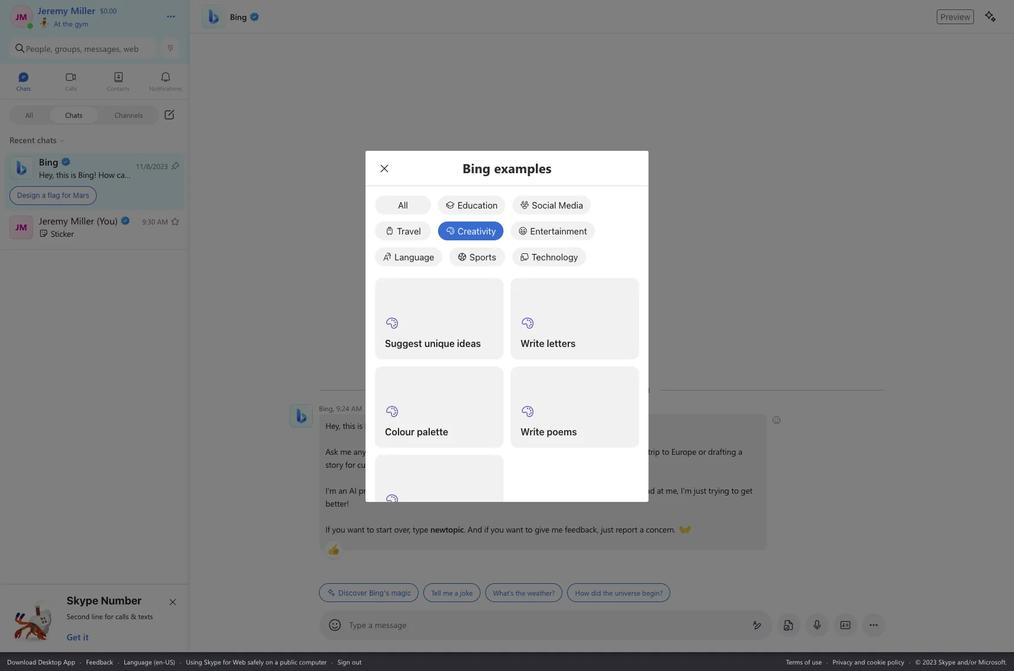Task type: locate. For each thing, give the bounding box(es) containing it.
of left the use
[[805, 658, 811, 667]]

a right the on
[[275, 658, 278, 667]]

tab list
[[0, 67, 189, 99]]

1 horizontal spatial just
[[694, 485, 707, 497]]

is
[[71, 169, 76, 180], [357, 421, 363, 432]]

poems
[[547, 427, 577, 437]]

2 horizontal spatial i
[[501, 485, 503, 497]]

don't
[[604, 485, 623, 497]]

type right over, at the bottom left of page
[[413, 524, 428, 536]]

tell
[[431, 589, 441, 598]]

2 vertical spatial i
[[501, 485, 503, 497]]

i'm left an
[[326, 485, 336, 497]]

1 horizontal spatial is
[[357, 421, 363, 432]]

and
[[855, 658, 865, 667]]

2 write from the top
[[521, 427, 545, 437]]

like
[[430, 446, 441, 458]]

language left '(en-'
[[124, 658, 152, 667]]

0 horizontal spatial can
[[117, 169, 129, 180]]

1 vertical spatial type
[[413, 524, 428, 536]]

want
[[347, 524, 365, 536], [506, 524, 523, 536]]

restaurants
[[494, 446, 533, 458]]

me right tell
[[443, 589, 453, 598]]

is up mars on the top
[[71, 169, 76, 180]]

how inside hey, this is bing ! how can i help you today? (smileeyes)
[[386, 421, 402, 432]]

a inside 'tell me a joke' button
[[455, 589, 458, 598]]

1 horizontal spatial language
[[395, 252, 434, 262]]

a right drafting
[[738, 446, 743, 458]]

skype
[[67, 595, 98, 607], [204, 658, 221, 667]]

can inside hey, this is bing ! how can i help you today? (smileeyes)
[[404, 421, 416, 432]]

how did the universe begin?
[[575, 589, 663, 598]]

0 vertical spatial this
[[56, 169, 69, 180]]

us)
[[165, 658, 175, 667]]

get left mad
[[625, 485, 637, 497]]

(openhands)
[[679, 524, 724, 535]]

1 horizontal spatial bing
[[365, 421, 381, 432]]

1 vertical spatial write
[[521, 427, 545, 437]]

groups, down at the gym at left
[[55, 43, 82, 54]]

language down travel
[[395, 252, 434, 262]]

0 vertical spatial hey,
[[39, 169, 54, 180]]

how did the universe begin? button
[[568, 584, 671, 603]]

is inside hey, this is bing ! how can i help you today? (smileeyes)
[[357, 421, 363, 432]]

at the gym button
[[38, 17, 155, 28]]

download desktop app link
[[7, 658, 75, 667]]

1 vertical spatial groups,
[[412, 459, 438, 471]]

the right did
[[603, 589, 613, 598]]

ideas
[[457, 338, 481, 349]]

0 vertical spatial all
[[25, 110, 33, 119]]

with
[[534, 459, 549, 471]]

a right report
[[640, 524, 644, 536]]

preview
[[941, 12, 971, 22]]

0 vertical spatial !
[[94, 169, 96, 180]]

! left colour
[[381, 421, 384, 432]]

is for hey, this is bing ! how can i help you today? (smileeyes)
[[357, 421, 363, 432]]

! inside hey, this is bing ! how can i help you today? (smileeyes)
[[381, 421, 384, 432]]

feedback,
[[565, 524, 599, 536]]

2 vertical spatial how
[[575, 589, 589, 598]]

groups, down like
[[412, 459, 438, 471]]

1 horizontal spatial today?
[[456, 421, 479, 432]]

1 horizontal spatial want
[[506, 524, 523, 536]]

1 vertical spatial skype
[[204, 658, 221, 667]]

hey, for hey, this is bing ! how can i help you today? (smileeyes)
[[326, 421, 341, 432]]

0 horizontal spatial bing
[[78, 169, 94, 180]]

ask me any type of question, like finding vegan restaurants in cambridge, itinerary for your trip to europe or drafting a story for curious kids. in groups, remember to mention me with @bing. i'm an ai preview, so i'm still learning. sometimes i might say something weird. don't get mad at me, i'm just trying to get better! if you want to start over, type
[[326, 446, 755, 536]]

0 horizontal spatial !
[[94, 169, 96, 180]]

how left did
[[575, 589, 589, 598]]

computer
[[299, 658, 327, 667]]

0 horizontal spatial hey,
[[39, 169, 54, 180]]

sometimes
[[459, 485, 498, 497]]

sticker
[[51, 228, 74, 239]]

want inside ask me any type of question, like finding vegan restaurants in cambridge, itinerary for your trip to europe or drafting a story for curious kids. in groups, remember to mention me with @bing. i'm an ai preview, so i'm still learning. sometimes i might say something weird. don't get mad at me, i'm just trying to get better! if you want to start over, type
[[347, 524, 365, 536]]

0 horizontal spatial this
[[56, 169, 69, 180]]

1 vertical spatial can
[[404, 421, 416, 432]]

in
[[403, 459, 410, 471]]

1 horizontal spatial all
[[398, 200, 408, 210]]

type a message
[[349, 620, 407, 631]]

what's the weather?
[[493, 589, 555, 598]]

1 horizontal spatial type
[[413, 524, 428, 536]]

1 vertical spatial help
[[423, 421, 438, 432]]

0 vertical spatial how
[[98, 169, 115, 180]]

0 horizontal spatial of
[[386, 446, 393, 458]]

0 vertical spatial bing
[[78, 169, 94, 180]]

0 vertical spatial help
[[136, 169, 151, 180]]

this for hey, this is bing ! how can i help you today?
[[56, 169, 69, 180]]

hey, up 'design a flag for mars'
[[39, 169, 54, 180]]

at
[[54, 19, 61, 28]]

the for at
[[63, 19, 73, 28]]

0 horizontal spatial today?
[[168, 169, 192, 180]]

this
[[56, 169, 69, 180], [343, 421, 355, 432]]

of up kids.
[[386, 446, 393, 458]]

0 vertical spatial groups,
[[55, 43, 82, 54]]

people, groups, messages, web button
[[9, 38, 156, 59]]

how up 'question,'
[[386, 421, 402, 432]]

! up the sticker button
[[94, 169, 96, 180]]

1 vertical spatial of
[[805, 658, 811, 667]]

0 vertical spatial just
[[694, 485, 707, 497]]

a left flag
[[42, 191, 46, 200]]

0 vertical spatial i
[[131, 169, 133, 180]]

might
[[505, 485, 526, 497]]

want left give at the bottom of page
[[506, 524, 523, 536]]

language
[[395, 252, 434, 262], [124, 658, 152, 667]]

1 vertical spatial just
[[601, 524, 614, 536]]

get right 'trying'
[[741, 485, 753, 497]]

something
[[541, 485, 579, 497]]

bing left colour
[[365, 421, 381, 432]]

2 horizontal spatial the
[[603, 589, 613, 598]]

hey, down bing,
[[326, 421, 341, 432]]

this up flag
[[56, 169, 69, 180]]

language for language (en-us)
[[124, 658, 152, 667]]

2 horizontal spatial i'm
[[681, 485, 692, 497]]

bing inside hey, this is bing ! how can i help you today? (smileeyes)
[[365, 421, 381, 432]]

terms of use
[[786, 658, 822, 667]]

the right the at
[[63, 19, 73, 28]]

0 vertical spatial skype
[[67, 595, 98, 607]]

1 horizontal spatial get
[[741, 485, 753, 497]]

ask
[[326, 446, 338, 458]]

3 i'm from the left
[[681, 485, 692, 497]]

skype up second
[[67, 595, 98, 607]]

1 vertical spatial is
[[357, 421, 363, 432]]

0 vertical spatial is
[[71, 169, 76, 180]]

1 vertical spatial i
[[419, 421, 421, 432]]

today?
[[168, 169, 192, 180], [456, 421, 479, 432]]

is for hey, this is bing ! how can i help you today?
[[71, 169, 76, 180]]

social
[[532, 200, 556, 210]]

1 horizontal spatial i'm
[[400, 485, 411, 497]]

1 horizontal spatial !
[[381, 421, 384, 432]]

0 horizontal spatial i
[[131, 169, 133, 180]]

channels
[[115, 110, 143, 119]]

type
[[368, 446, 384, 458], [413, 524, 428, 536]]

language for language
[[395, 252, 434, 262]]

in
[[535, 446, 542, 458]]

terms of use link
[[786, 658, 822, 667]]

0 horizontal spatial language
[[124, 658, 152, 667]]

skype right using
[[204, 658, 221, 667]]

write
[[521, 338, 545, 349], [521, 427, 545, 437]]

you inside hey, this is bing ! how can i help you today? (smileeyes)
[[440, 421, 453, 432]]

i inside ask me any type of question, like finding vegan restaurants in cambridge, itinerary for your trip to europe or drafting a story for curious kids. in groups, remember to mention me with @bing. i'm an ai preview, so i'm still learning. sometimes i might say something weird. don't get mad at me, i'm just trying to get better! if you want to start over, type
[[501, 485, 503, 497]]

the right what's
[[516, 589, 526, 598]]

2 horizontal spatial how
[[575, 589, 589, 598]]

1 vertical spatial bing
[[365, 421, 381, 432]]

1 want from the left
[[347, 524, 365, 536]]

say
[[528, 485, 539, 497]]

to
[[662, 446, 669, 458], [479, 459, 487, 471], [732, 485, 739, 497], [367, 524, 374, 536], [525, 524, 533, 536]]

type up curious
[[368, 446, 384, 458]]

for inside skype number element
[[105, 612, 114, 622]]

hey, this is bing ! how can i help you today? (smileeyes)
[[326, 420, 521, 432]]

0 horizontal spatial the
[[63, 19, 73, 28]]

of
[[386, 446, 393, 458], [805, 658, 811, 667]]

help for hey, this is bing ! how can i help you today?
[[136, 169, 151, 180]]

sticker button
[[0, 211, 189, 246]]

2 i'm from the left
[[400, 485, 411, 497]]

you inside ask me any type of question, like finding vegan restaurants in cambridge, itinerary for your trip to europe or drafting a story for curious kids. in groups, remember to mention me with @bing. i'm an ai preview, so i'm still learning. sometimes i might say something weird. don't get mad at me, i'm just trying to get better! if you want to start over, type
[[332, 524, 345, 536]]

bing for hey, this is bing ! how can i help you today?
[[78, 169, 94, 180]]

0 horizontal spatial how
[[98, 169, 115, 180]]

1 i'm from the left
[[326, 485, 336, 497]]

hey,
[[39, 169, 54, 180], [326, 421, 341, 432]]

1 horizontal spatial the
[[516, 589, 526, 598]]

0 vertical spatial of
[[386, 446, 393, 458]]

me,
[[666, 485, 679, 497]]

me
[[340, 446, 351, 458], [520, 459, 532, 471], [552, 524, 563, 536], [443, 589, 453, 598]]

today? inside hey, this is bing ! how can i help you today? (smileeyes)
[[456, 421, 479, 432]]

1 vertical spatial today?
[[456, 421, 479, 432]]

1 horizontal spatial i
[[419, 421, 421, 432]]

just left report
[[601, 524, 614, 536]]

ai
[[349, 485, 357, 497]]

0 horizontal spatial want
[[347, 524, 365, 536]]

1 vertical spatial this
[[343, 421, 355, 432]]

1 horizontal spatial help
[[423, 421, 438, 432]]

or
[[699, 446, 706, 458]]

magic
[[391, 589, 411, 598]]

want left start
[[347, 524, 365, 536]]

and
[[468, 524, 482, 536]]

a left joke
[[455, 589, 458, 598]]

0 horizontal spatial is
[[71, 169, 76, 180]]

calls
[[115, 612, 129, 622]]

1 horizontal spatial can
[[404, 421, 416, 432]]

this down 9:24
[[343, 421, 355, 432]]

how up the sticker button
[[98, 169, 115, 180]]

suggest
[[385, 338, 422, 349]]

get it
[[67, 632, 89, 643]]

to down vegan
[[479, 459, 487, 471]]

i inside hey, this is bing ! how can i help you today? (smileeyes)
[[419, 421, 421, 432]]

write up in
[[521, 427, 545, 437]]

hey, inside hey, this is bing ! how can i help you today? (smileeyes)
[[326, 421, 341, 432]]

i'm right me,
[[681, 485, 692, 497]]

is down am
[[357, 421, 363, 432]]

all up travel
[[398, 200, 408, 210]]

all left chats
[[25, 110, 33, 119]]

write left the "letters"
[[521, 338, 545, 349]]

for right the line
[[105, 612, 114, 622]]

1 horizontal spatial groups,
[[412, 459, 438, 471]]

report
[[616, 524, 638, 536]]

9:24
[[336, 404, 349, 413]]

Type a message text field
[[350, 620, 743, 632]]

what's
[[493, 589, 514, 598]]

&
[[131, 612, 136, 622]]

better!
[[326, 498, 349, 510]]

just left 'trying'
[[694, 485, 707, 497]]

hey, this is bing ! how can i help you today?
[[39, 169, 194, 180]]

0 horizontal spatial groups,
[[55, 43, 82, 54]]

1 vertical spatial how
[[386, 421, 402, 432]]

0 horizontal spatial help
[[136, 169, 151, 180]]

1 horizontal spatial hey,
[[326, 421, 341, 432]]

how for hey, this is bing ! how can i help you today? (smileeyes)
[[386, 421, 402, 432]]

the inside button
[[516, 589, 526, 598]]

0 horizontal spatial skype
[[67, 595, 98, 607]]

mention
[[489, 459, 518, 471]]

i'm right so
[[400, 485, 411, 497]]

0 vertical spatial type
[[368, 446, 384, 458]]

colour
[[385, 427, 415, 437]]

1 vertical spatial !
[[381, 421, 384, 432]]

a
[[42, 191, 46, 200], [738, 446, 743, 458], [640, 524, 644, 536], [455, 589, 458, 598], [368, 620, 373, 631], [275, 658, 278, 667]]

0 vertical spatial today?
[[168, 169, 192, 180]]

0 horizontal spatial i'm
[[326, 485, 336, 497]]

a inside ask me any type of question, like finding vegan restaurants in cambridge, itinerary for your trip to europe or drafting a story for curious kids. in groups, remember to mention me with @bing. i'm an ai preview, so i'm still learning. sometimes i might say something weird. don't get mad at me, i'm just trying to get better! if you want to start over, type
[[738, 446, 743, 458]]

story
[[326, 459, 343, 471]]

today? for hey, this is bing ! how can i help you today? (smileeyes)
[[456, 421, 479, 432]]

0 vertical spatial write
[[521, 338, 545, 349]]

so
[[390, 485, 398, 497]]

1 get from the left
[[625, 485, 637, 497]]

(en-
[[154, 658, 165, 667]]

1 write from the top
[[521, 338, 545, 349]]

start
[[376, 524, 392, 536]]

concern.
[[646, 524, 676, 536]]

1 horizontal spatial this
[[343, 421, 355, 432]]

0 vertical spatial language
[[395, 252, 434, 262]]

groups,
[[55, 43, 82, 54], [412, 459, 438, 471]]

to left start
[[367, 524, 374, 536]]

1 vertical spatial all
[[398, 200, 408, 210]]

this inside hey, this is bing ! how can i help you today? (smileeyes)
[[343, 421, 355, 432]]

itinerary
[[587, 446, 616, 458]]

flag
[[48, 191, 60, 200]]

bing up mars on the top
[[78, 169, 94, 180]]

people, groups, messages, web
[[26, 43, 139, 54]]

! for hey, this is bing ! how can i help you today?
[[94, 169, 96, 180]]

1 horizontal spatial of
[[805, 658, 811, 667]]

1 horizontal spatial how
[[386, 421, 402, 432]]

0 vertical spatial can
[[117, 169, 129, 180]]

1 vertical spatial hey,
[[326, 421, 341, 432]]

0 horizontal spatial get
[[625, 485, 637, 497]]

using skype for web safely on a public computer
[[186, 658, 327, 667]]

0 horizontal spatial all
[[25, 110, 33, 119]]

help inside hey, this is bing ! how can i help you today? (smileeyes)
[[423, 421, 438, 432]]

can for hey, this is bing ! how can i help you today? (smileeyes)
[[404, 421, 416, 432]]

1 vertical spatial language
[[124, 658, 152, 667]]

colour palette
[[385, 427, 448, 437]]



Task type: describe. For each thing, give the bounding box(es) containing it.
to left give at the bottom of page
[[525, 524, 533, 536]]

tell me a joke button
[[424, 584, 481, 603]]

web
[[233, 658, 246, 667]]

privacy and cookie policy
[[833, 658, 905, 667]]

privacy and cookie policy link
[[833, 658, 905, 667]]

skype number element
[[10, 595, 180, 643]]

groups, inside ask me any type of question, like finding vegan restaurants in cambridge, itinerary for your trip to europe or drafting a story for curious kids. in groups, remember to mention me with @bing. i'm an ai preview, so i'm still learning. sometimes i might say something weird. don't get mad at me, i'm just trying to get better! if you want to start over, type
[[412, 459, 438, 471]]

discover bing's magic
[[339, 589, 411, 598]]

creativity
[[458, 226, 496, 236]]

me left with at the bottom right of page
[[520, 459, 532, 471]]

did
[[591, 589, 601, 598]]

(smileeyes)
[[482, 420, 521, 431]]

for left your
[[618, 446, 628, 458]]

over,
[[394, 524, 411, 536]]

for left "web"
[[223, 658, 231, 667]]

any
[[354, 446, 366, 458]]

how for hey, this is bing ! how can i help you today?
[[98, 169, 115, 180]]

how inside button
[[575, 589, 589, 598]]

policy
[[888, 658, 905, 667]]

write poems
[[521, 427, 577, 437]]

to right 'trying'
[[732, 485, 739, 497]]

what's the weather? button
[[485, 584, 563, 603]]

your
[[630, 446, 646, 458]]

skype number
[[67, 595, 142, 607]]

groups, inside button
[[55, 43, 82, 54]]

bing for hey, this is bing ! how can i help you today? (smileeyes)
[[365, 421, 381, 432]]

for right flag
[[62, 191, 71, 200]]

design a flag for mars
[[17, 191, 89, 200]]

language (en-us) link
[[124, 658, 175, 667]]

sports
[[470, 252, 496, 262]]

sign out link
[[338, 658, 362, 667]]

bing,
[[319, 404, 335, 413]]

preview,
[[359, 485, 387, 497]]

travel
[[397, 226, 421, 236]]

0 horizontal spatial just
[[601, 524, 614, 536]]

if
[[326, 524, 330, 536]]

europe
[[672, 446, 697, 458]]

drafting
[[708, 446, 736, 458]]

begin?
[[642, 589, 663, 598]]

app
[[63, 658, 75, 667]]

tell me a joke
[[431, 589, 473, 598]]

media
[[559, 200, 583, 210]]

out
[[352, 658, 362, 667]]

web
[[124, 43, 139, 54]]

palette
[[417, 427, 448, 437]]

write for write poems
[[521, 427, 545, 437]]

today? for hey, this is bing ! how can i help you today?
[[168, 169, 192, 180]]

the for what's
[[516, 589, 526, 598]]

suggest unique ideas
[[385, 338, 481, 349]]

me inside button
[[443, 589, 453, 598]]

me left any
[[340, 446, 351, 458]]

education
[[458, 200, 498, 210]]

a right type
[[368, 620, 373, 631]]

it
[[83, 632, 89, 643]]

0 horizontal spatial type
[[368, 446, 384, 458]]

2 want from the left
[[506, 524, 523, 536]]

this for hey, this is bing ! how can i help you today? (smileeyes)
[[343, 421, 355, 432]]

message
[[375, 620, 407, 631]]

using skype for web safely on a public computer link
[[186, 658, 327, 667]]

people,
[[26, 43, 52, 54]]

feedback link
[[86, 658, 113, 667]]

mars
[[73, 191, 89, 200]]

get
[[67, 632, 81, 643]]

! for hey, this is bing ! how can i help you today? (smileeyes)
[[381, 421, 384, 432]]

download
[[7, 658, 36, 667]]

hey, for hey, this is bing ! how can i help you today?
[[39, 169, 54, 180]]

2 get from the left
[[741, 485, 753, 497]]

second
[[67, 612, 90, 622]]

technology
[[532, 252, 578, 262]]

learning.
[[427, 485, 457, 497]]

unique
[[425, 338, 455, 349]]

can for hey, this is bing ! how can i help you today?
[[117, 169, 129, 180]]

i for hey, this is bing ! how can i help you today?
[[131, 169, 133, 180]]

chats
[[65, 110, 83, 119]]

write letters
[[521, 338, 576, 349]]

just inside ask me any type of question, like finding vegan restaurants in cambridge, itinerary for your trip to europe or drafting a story for curious kids. in groups, remember to mention me with @bing. i'm an ai preview, so i'm still learning. sometimes i might say something weird. don't get mad at me, i'm just trying to get better! if you want to start over, type
[[694, 485, 707, 497]]

1 horizontal spatial skype
[[204, 658, 221, 667]]

still
[[413, 485, 425, 497]]

sign
[[338, 658, 350, 667]]

i for hey, this is bing ! how can i help you today? (smileeyes)
[[419, 421, 421, 432]]

for right story
[[345, 459, 355, 471]]

on
[[266, 658, 273, 667]]

give
[[535, 524, 550, 536]]

language (en-us)
[[124, 658, 175, 667]]

second line for calls & texts
[[67, 612, 153, 622]]

to right 'trip'
[[662, 446, 669, 458]]

safely
[[248, 658, 264, 667]]

privacy
[[833, 658, 853, 667]]

sign out
[[338, 658, 362, 667]]

type
[[349, 620, 366, 631]]

weird.
[[581, 485, 602, 497]]

gym
[[75, 19, 88, 28]]

using
[[186, 658, 202, 667]]

me right give at the bottom of page
[[552, 524, 563, 536]]

trying
[[709, 485, 729, 497]]

number
[[101, 595, 142, 607]]

mad
[[639, 485, 655, 497]]

remember
[[440, 459, 477, 471]]

of inside ask me any type of question, like finding vegan restaurants in cambridge, itinerary for your trip to europe or drafting a story for curious kids. in groups, remember to mention me with @bing. i'm an ai preview, so i'm still learning. sometimes i might say something weird. don't get mad at me, i'm just trying to get better! if you want to start over, type
[[386, 446, 393, 458]]

kids.
[[385, 459, 401, 471]]

write for write letters
[[521, 338, 545, 349]]

curious
[[357, 459, 383, 471]]

bing's
[[369, 589, 389, 598]]

help for hey, this is bing ! how can i help you today? (smileeyes)
[[423, 421, 438, 432]]

cookie
[[867, 658, 886, 667]]

letters
[[547, 338, 576, 349]]



Task type: vqa. For each thing, say whether or not it's contained in the screenshot.
Type a meeting name (optional) Text Field
no



